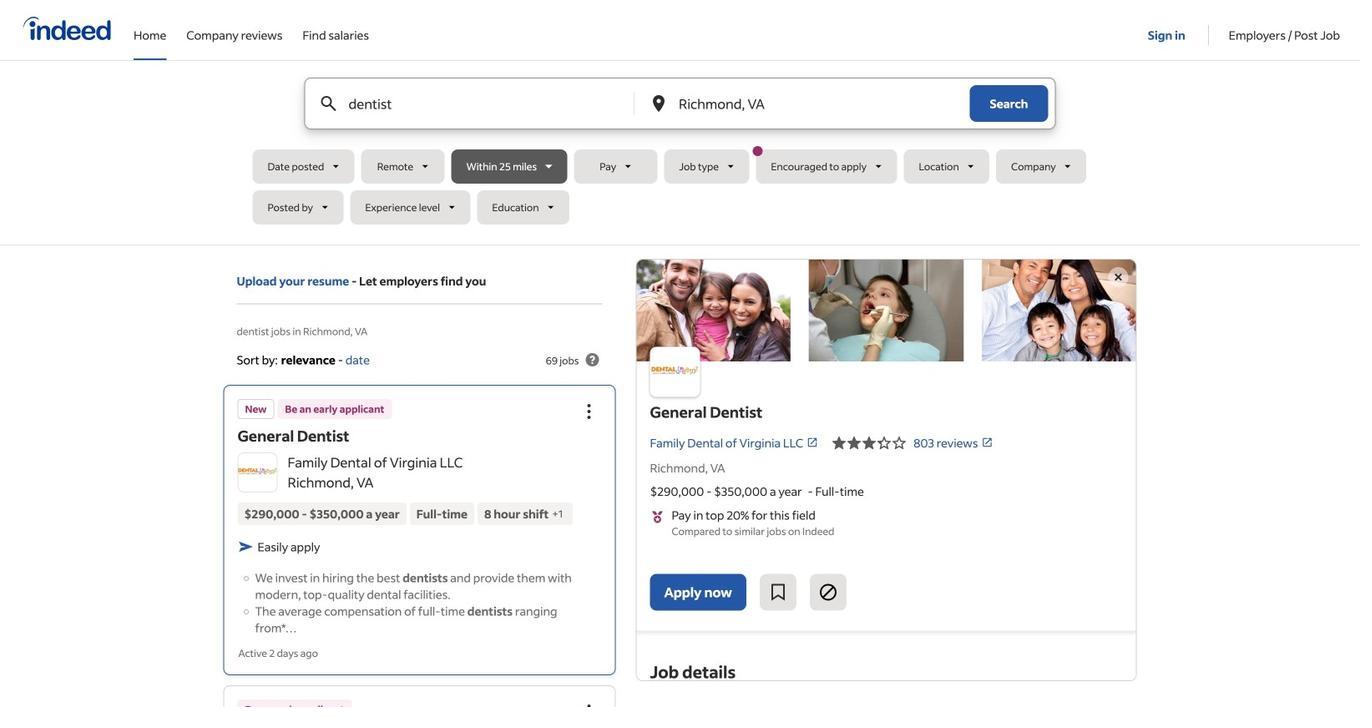 Task type: vqa. For each thing, say whether or not it's contained in the screenshot.
Job actions for Vascular Access Nurse (PICC RN) - Norfolk, VA is collapsed icon
no



Task type: locate. For each thing, give the bounding box(es) containing it.
None search field
[[253, 78, 1108, 231]]

not interested image
[[818, 582, 838, 602]]

search: Job title, keywords, or company text field
[[345, 78, 606, 129]]

family dental of virginia llc logo image
[[637, 260, 1136, 362], [650, 347, 700, 397]]



Task type: describe. For each thing, give the bounding box(es) containing it.
job actions for general dentist is collapsed image
[[579, 401, 599, 422]]

3.2 out of 5 stars. link to 803 reviews company ratings (opens in a new tab) image
[[982, 437, 993, 449]]

3.2 out of 5 stars image
[[832, 433, 907, 453]]

family dental of virginia llc (opens in a new tab) image
[[807, 437, 818, 449]]

save this job image
[[768, 582, 788, 602]]

company logo image
[[238, 453, 277, 492]]

help icon image
[[582, 350, 602, 370]]

close job details image
[[1108, 267, 1129, 287]]

Edit location text field
[[676, 78, 936, 129]]

job actions for general dentist is collapsed image
[[579, 702, 599, 707]]



